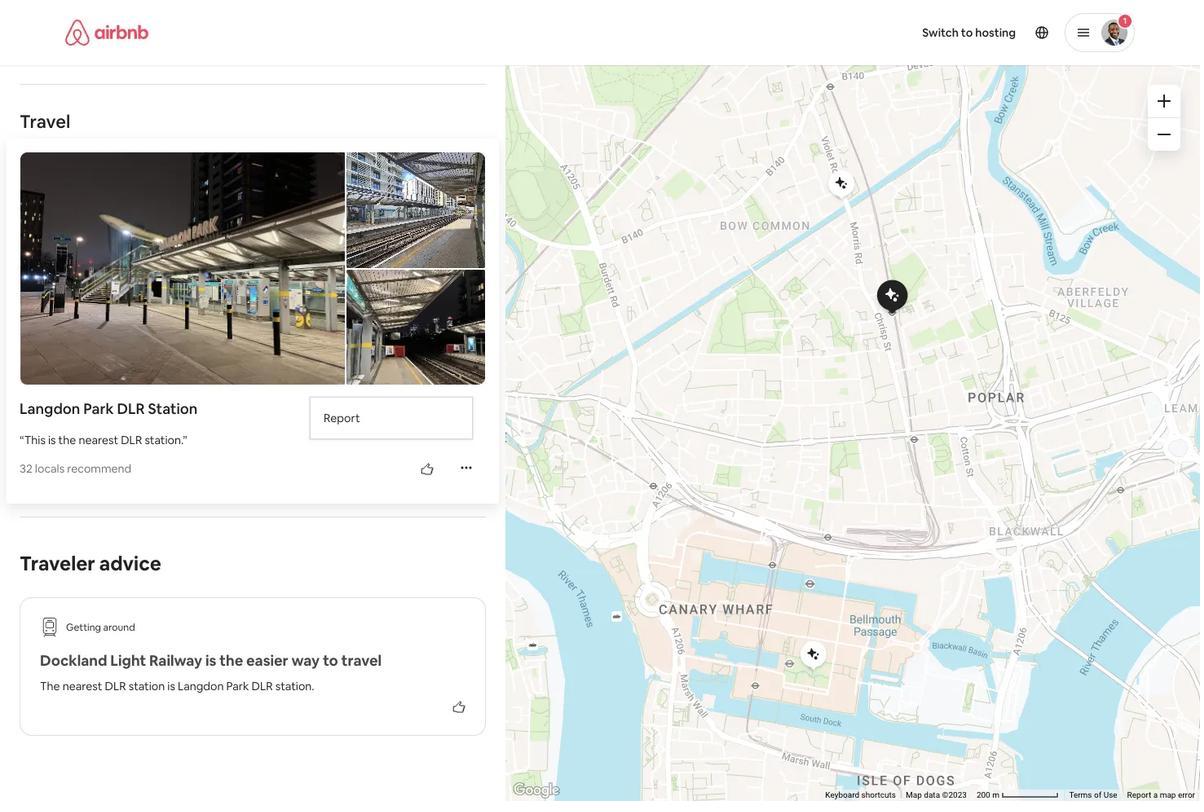 Task type: vqa. For each thing, say whether or not it's contained in the screenshot.
Report button
yes



Task type: locate. For each thing, give the bounding box(es) containing it.
langdon up this
[[20, 400, 80, 418]]

station.
[[145, 433, 183, 448], [275, 680, 315, 694]]

dlr
[[117, 400, 145, 418], [121, 433, 142, 448], [105, 680, 126, 694], [252, 680, 273, 694]]

dlr down "light"
[[105, 680, 126, 694]]

is right "railway"
[[205, 652, 216, 671]]

is right this
[[48, 433, 56, 448]]

1 horizontal spatial langdon
[[178, 680, 224, 694]]

park inside langdon park dlr station link
[[83, 400, 114, 418]]

nearest
[[79, 433, 118, 448], [63, 680, 102, 694]]

getting
[[66, 622, 101, 635]]

the left easier
[[219, 652, 243, 671]]

map
[[906, 791, 922, 800]]

map region
[[328, 0, 1201, 802]]

switch to hosting
[[923, 25, 1016, 40]]

2 horizontal spatial is
[[205, 652, 216, 671]]

report
[[324, 411, 360, 426], [1128, 791, 1152, 800]]

station. down 'station'
[[145, 433, 183, 448]]

to right way
[[323, 652, 338, 671]]

0 vertical spatial to
[[962, 25, 973, 40]]

2 vertical spatial is
[[167, 680, 175, 694]]

0 vertical spatial the
[[58, 433, 76, 448]]

200 m
[[977, 791, 1002, 800]]

easier
[[246, 652, 289, 671]]

park up this is the nearest dlr station.
[[83, 400, 114, 418]]

200 m button
[[972, 790, 1065, 802]]

station
[[129, 680, 165, 694]]

0 horizontal spatial the
[[58, 433, 76, 448]]

0 vertical spatial report
[[324, 411, 360, 426]]

the
[[58, 433, 76, 448], [219, 652, 243, 671]]

langdon park dlr station link
[[20, 400, 486, 419]]

switch
[[923, 25, 959, 40]]

langdon
[[20, 400, 80, 418], [178, 680, 224, 694]]

park
[[83, 400, 114, 418], [226, 680, 249, 694]]

1 horizontal spatial report
[[1128, 791, 1152, 800]]

this
[[24, 433, 46, 448]]

to inside profile "element"
[[962, 25, 973, 40]]

0 horizontal spatial is
[[48, 433, 56, 448]]

1 vertical spatial station.
[[275, 680, 315, 694]]

m
[[993, 791, 1000, 800]]

0 vertical spatial nearest
[[79, 433, 118, 448]]

0 horizontal spatial station.
[[145, 433, 183, 448]]

1 vertical spatial park
[[226, 680, 249, 694]]

nearest up recommend
[[79, 433, 118, 448]]

0 vertical spatial langdon
[[20, 400, 80, 418]]

terms
[[1070, 791, 1093, 800]]

getting around
[[66, 622, 135, 635]]

profile element
[[620, 0, 1135, 65]]

dockland
[[40, 652, 107, 671]]

terms of use
[[1070, 791, 1118, 800]]

report inside report button
[[324, 411, 360, 426]]

way
[[292, 652, 320, 671]]

0 vertical spatial park
[[83, 400, 114, 418]]

1
[[1124, 15, 1127, 26]]

keyboard shortcuts
[[826, 791, 896, 800]]

the up 32 locals recommend
[[58, 433, 76, 448]]

0 horizontal spatial park
[[83, 400, 114, 418]]

is right the station
[[167, 680, 175, 694]]

nearest down dockland
[[63, 680, 102, 694]]

travel
[[341, 652, 382, 671]]

1 vertical spatial nearest
[[63, 680, 102, 694]]

dlr down langdon park dlr station
[[121, 433, 142, 448]]

park down 'dockland light railway is the easier way to travel'
[[226, 680, 249, 694]]

1 horizontal spatial the
[[219, 652, 243, 671]]

langdon down 'dockland light railway is the easier way to travel'
[[178, 680, 224, 694]]

map
[[1160, 791, 1177, 800]]

is
[[48, 433, 56, 448], [205, 652, 216, 671], [167, 680, 175, 694]]

recommend
[[67, 462, 132, 476]]

to right switch
[[962, 25, 973, 40]]

1 horizontal spatial park
[[226, 680, 249, 694]]

1 horizontal spatial to
[[962, 25, 973, 40]]

station. down way
[[275, 680, 315, 694]]

0 horizontal spatial to
[[323, 652, 338, 671]]

more options, langdon park dlr station image
[[460, 462, 473, 475]]

mark as helpful, langdon park dlr station image
[[421, 463, 434, 476]]

the
[[40, 680, 60, 694]]

0 horizontal spatial report
[[324, 411, 360, 426]]

1 vertical spatial report
[[1128, 791, 1152, 800]]

hosting
[[976, 25, 1016, 40]]

1 horizontal spatial station.
[[275, 680, 315, 694]]

1 horizontal spatial is
[[167, 680, 175, 694]]

terms of use link
[[1070, 791, 1118, 800]]

station
[[148, 400, 198, 418]]

keyboard
[[826, 791, 860, 800]]

traveler
[[20, 551, 95, 577]]

to
[[962, 25, 973, 40], [323, 652, 338, 671]]

dlr down easier
[[252, 680, 273, 694]]



Task type: describe. For each thing, give the bounding box(es) containing it.
report button
[[324, 398, 459, 439]]

switch to hosting link
[[913, 15, 1026, 50]]

1 vertical spatial langdon
[[178, 680, 224, 694]]

report for report a map error
[[1128, 791, 1152, 800]]

200
[[977, 791, 991, 800]]

use
[[1104, 791, 1118, 800]]

0 horizontal spatial langdon
[[20, 400, 80, 418]]

travel
[[20, 110, 70, 133]]

dockland light railway is the easier way to travel
[[40, 652, 382, 671]]

1 vertical spatial to
[[323, 652, 338, 671]]

1 vertical spatial the
[[219, 652, 243, 671]]

around
[[103, 622, 135, 635]]

0 vertical spatial is
[[48, 433, 56, 448]]

of
[[1095, 791, 1102, 800]]

report a map error link
[[1128, 791, 1196, 800]]

shortcuts
[[862, 791, 896, 800]]

1 button
[[1065, 13, 1135, 52]]

mark as helpful, image
[[453, 702, 466, 715]]

zoom out image
[[1158, 128, 1171, 141]]

©2023
[[943, 791, 967, 800]]

traveler advice
[[20, 551, 161, 577]]

error
[[1179, 791, 1196, 800]]

a
[[1154, 791, 1158, 800]]

keyboard shortcuts button
[[826, 790, 896, 802]]

railway
[[149, 652, 202, 671]]

this is the nearest dlr station.
[[24, 433, 183, 448]]

report a map error
[[1128, 791, 1196, 800]]

light
[[110, 652, 146, 671]]

dlr up this is the nearest dlr station.
[[117, 400, 145, 418]]

report for report
[[324, 411, 360, 426]]

0 vertical spatial station.
[[145, 433, 183, 448]]

locals
[[35, 462, 65, 476]]

32 locals recommend
[[20, 462, 132, 476]]

data
[[924, 791, 941, 800]]

32
[[20, 462, 32, 476]]

map data ©2023
[[906, 791, 967, 800]]

the nearest dlr station is langdon park dlr station.
[[40, 680, 317, 694]]

1 vertical spatial is
[[205, 652, 216, 671]]

advice
[[99, 551, 161, 577]]

google image
[[510, 781, 564, 802]]

zoom in image
[[1158, 95, 1171, 108]]

langdon park dlr station
[[20, 400, 198, 418]]



